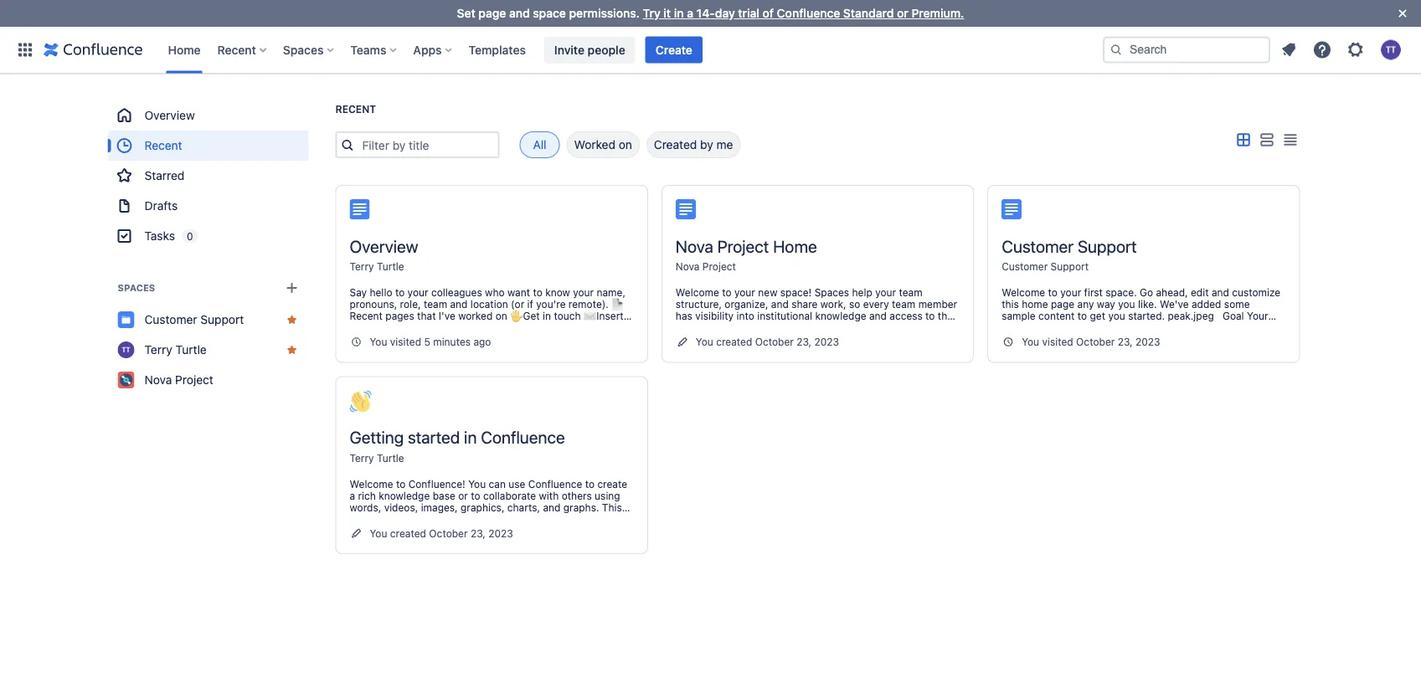 Task type: vqa. For each thing, say whether or not it's contained in the screenshot.
1st Page image
yes



Task type: locate. For each thing, give the bounding box(es) containing it.
0 vertical spatial nova
[[676, 236, 714, 256]]

overview link
[[108, 101, 309, 131]]

2 vertical spatial terry turtle link
[[350, 452, 404, 464]]

and
[[509, 6, 530, 20]]

2023 for customer support
[[1136, 336, 1161, 348]]

14-
[[697, 6, 715, 20]]

you for terry
[[370, 336, 388, 348]]

home link
[[163, 36, 206, 63]]

0 vertical spatial project
[[718, 236, 769, 256]]

turtle inside getting started in confluence terry turtle
[[377, 452, 404, 464]]

recent up starred
[[145, 139, 182, 153]]

in right started in the left bottom of the page
[[464, 428, 477, 447]]

drafts
[[145, 199, 178, 213]]

23, for support
[[1118, 336, 1133, 348]]

2 vertical spatial recent
[[145, 139, 182, 153]]

1 horizontal spatial spaces
[[283, 43, 324, 57]]

help icon image
[[1313, 40, 1333, 60]]

23, for project
[[797, 336, 812, 348]]

terry turtle link down customer support
[[108, 335, 309, 365]]

1 horizontal spatial page image
[[1002, 199, 1022, 220]]

2 horizontal spatial october
[[1077, 336, 1116, 348]]

1 horizontal spatial home
[[774, 236, 818, 256]]

1 horizontal spatial in
[[674, 6, 684, 20]]

customer support link
[[1002, 261, 1089, 273], [108, 305, 309, 335]]

1 vertical spatial project
[[703, 261, 737, 273]]

2 vertical spatial terry
[[350, 452, 374, 464]]

1 vertical spatial recent
[[336, 103, 376, 115]]

support inside "link"
[[201, 313, 244, 327]]

2 visited from the left
[[1043, 336, 1074, 348]]

23,
[[797, 336, 812, 348], [1118, 336, 1133, 348], [471, 528, 486, 540]]

terry turtle link
[[350, 261, 404, 273], [108, 335, 309, 365], [350, 452, 404, 464]]

in
[[674, 6, 684, 20], [464, 428, 477, 447]]

1 vertical spatial nova
[[676, 261, 700, 273]]

2 vertical spatial turtle
[[377, 452, 404, 464]]

visited
[[390, 336, 422, 348], [1043, 336, 1074, 348]]

1 horizontal spatial 23,
[[797, 336, 812, 348]]

terry down getting on the left of the page
[[350, 452, 374, 464]]

try it in a 14-day trial of confluence standard or premium. link
[[643, 6, 965, 20]]

1 horizontal spatial visited
[[1043, 336, 1074, 348]]

1 horizontal spatial confluence
[[777, 6, 841, 20]]

terry turtle link down getting on the left of the page
[[350, 452, 404, 464]]

2 page image from the left
[[1002, 199, 1022, 220]]

0 horizontal spatial page image
[[676, 199, 696, 220]]

your profile and preferences image
[[1382, 40, 1402, 60]]

1 horizontal spatial created
[[717, 336, 753, 348]]

2 horizontal spatial 2023
[[1136, 336, 1161, 348]]

0 vertical spatial support
[[1078, 236, 1138, 256]]

0 horizontal spatial home
[[168, 43, 201, 57]]

page image for nova
[[676, 199, 696, 220]]

1 vertical spatial nova project link
[[108, 365, 309, 396]]

0 vertical spatial created
[[717, 336, 753, 348]]

0 horizontal spatial october
[[429, 528, 468, 540]]

terry turtle link for overview
[[350, 261, 404, 273]]

create link
[[646, 36, 703, 63]]

1 vertical spatial home
[[774, 236, 818, 256]]

2 vertical spatial support
[[201, 313, 244, 327]]

0 vertical spatial in
[[674, 6, 684, 20]]

1 vertical spatial created
[[390, 528, 426, 540]]

templates
[[469, 43, 526, 57]]

0 horizontal spatial in
[[464, 428, 477, 447]]

overview up "recent" link
[[145, 109, 195, 122]]

customer
[[1002, 236, 1074, 256], [1002, 261, 1048, 273], [145, 313, 197, 327]]

0 horizontal spatial spaces
[[118, 283, 155, 294]]

spaces
[[283, 43, 324, 57], [118, 283, 155, 294]]

invite people
[[555, 43, 626, 57]]

project for nova project home nova project
[[718, 236, 769, 256]]

nova project home nova project
[[676, 236, 818, 273]]

0 horizontal spatial recent
[[145, 139, 182, 153]]

1 horizontal spatial nova project link
[[676, 261, 737, 273]]

1 vertical spatial overview
[[350, 236, 419, 256]]

customer for customer support customer support
[[1002, 236, 1074, 256]]

1 vertical spatial you created october 23, 2023
[[370, 528, 513, 540]]

1 vertical spatial in
[[464, 428, 477, 447]]

0 horizontal spatial 23,
[[471, 528, 486, 540]]

confluence image
[[44, 40, 143, 60], [44, 40, 143, 60]]

1 horizontal spatial recent
[[218, 43, 256, 57]]

page image up customer support customer support
[[1002, 199, 1022, 220]]

terry turtle link down page icon
[[350, 261, 404, 273]]

created
[[717, 336, 753, 348], [390, 528, 426, 540]]

you visited 5 minutes ago
[[370, 336, 491, 348]]

0 horizontal spatial you created october 23, 2023
[[370, 528, 513, 540]]

0 horizontal spatial visited
[[390, 336, 422, 348]]

overview down page icon
[[350, 236, 419, 256]]

it
[[664, 6, 671, 20]]

terry down page icon
[[350, 261, 374, 273]]

day
[[715, 6, 735, 20]]

project
[[718, 236, 769, 256], [703, 261, 737, 273], [175, 373, 214, 387]]

set page and space permissions. try it in a 14-day trial of confluence standard or premium.
[[457, 6, 965, 20]]

2 vertical spatial customer
[[145, 313, 197, 327]]

1 horizontal spatial october
[[756, 336, 794, 348]]

created by me button
[[647, 132, 741, 158]]

compact list image
[[1281, 130, 1301, 150]]

teams button
[[346, 36, 403, 63]]

invite
[[555, 43, 585, 57]]

all button
[[520, 132, 560, 158]]

1 vertical spatial confluence
[[481, 428, 565, 447]]

group
[[108, 101, 309, 251]]

tasks
[[145, 229, 175, 243]]

0 horizontal spatial overview
[[145, 109, 195, 122]]

1 vertical spatial turtle
[[176, 343, 207, 357]]

spaces button
[[278, 36, 341, 63]]

a
[[687, 6, 694, 20]]

0 vertical spatial turtle
[[377, 261, 404, 273]]

nova project link
[[676, 261, 737, 273], [108, 365, 309, 396]]

confluence inside getting started in confluence terry turtle
[[481, 428, 565, 447]]

2023 for nova project home
[[815, 336, 840, 348]]

terry up nova project
[[145, 343, 172, 357]]

nova project
[[145, 373, 214, 387]]

recent right home link
[[218, 43, 256, 57]]

me
[[717, 138, 733, 152]]

you created october 23, 2023 for project
[[696, 336, 840, 348]]

worked on
[[574, 138, 633, 152]]

october
[[756, 336, 794, 348], [1077, 336, 1116, 348], [429, 528, 468, 540]]

2 horizontal spatial recent
[[336, 103, 376, 115]]

home
[[168, 43, 201, 57], [774, 236, 818, 256]]

0 vertical spatial recent
[[218, 43, 256, 57]]

0 vertical spatial terry
[[350, 261, 374, 273]]

in left a
[[674, 6, 684, 20]]

unstar this space image
[[285, 344, 299, 357]]

visited for terry
[[390, 336, 422, 348]]

1 visited from the left
[[390, 336, 422, 348]]

2 horizontal spatial 23,
[[1118, 336, 1133, 348]]

you
[[370, 336, 388, 348], [696, 336, 714, 348], [1022, 336, 1040, 348], [370, 528, 388, 540]]

close image
[[1393, 3, 1414, 23]]

23, for started
[[471, 528, 486, 540]]

settings icon image
[[1347, 40, 1367, 60]]

1 page image from the left
[[676, 199, 696, 220]]

0 horizontal spatial created
[[390, 528, 426, 540]]

nova
[[676, 236, 714, 256], [676, 261, 700, 273], [145, 373, 172, 387]]

worked
[[574, 138, 616, 152]]

1 horizontal spatial overview
[[350, 236, 419, 256]]

1 horizontal spatial customer support link
[[1002, 261, 1089, 273]]

0 horizontal spatial customer support link
[[108, 305, 309, 335]]

0 horizontal spatial 2023
[[489, 528, 513, 540]]

customer support
[[145, 313, 244, 327]]

page image for customer
[[1002, 199, 1022, 220]]

recent down teams
[[336, 103, 376, 115]]

page image down created by me button
[[676, 199, 696, 220]]

0 vertical spatial home
[[168, 43, 201, 57]]

1 horizontal spatial 2023
[[815, 336, 840, 348]]

created for started
[[390, 528, 426, 540]]

tab list
[[500, 132, 741, 158]]

recent
[[218, 43, 256, 57], [336, 103, 376, 115], [145, 139, 182, 153]]

create
[[656, 43, 693, 57]]

turtle
[[377, 261, 404, 273], [176, 343, 207, 357], [377, 452, 404, 464]]

page image
[[676, 199, 696, 220], [1002, 199, 1022, 220]]

terry inside overview terry turtle
[[350, 261, 374, 273]]

project for nova project
[[175, 373, 214, 387]]

spaces right recent dropdown button
[[283, 43, 324, 57]]

banner
[[0, 26, 1422, 74]]

templates link
[[464, 36, 531, 63]]

global element
[[10, 26, 1100, 73]]

0 vertical spatial spaces
[[283, 43, 324, 57]]

1 vertical spatial terry turtle link
[[108, 335, 309, 365]]

0 vertical spatial terry turtle link
[[350, 261, 404, 273]]

0 vertical spatial you created october 23, 2023
[[696, 336, 840, 348]]

overview inside overview link
[[145, 109, 195, 122]]

confluence
[[777, 6, 841, 20], [481, 428, 565, 447]]

0 horizontal spatial confluence
[[481, 428, 565, 447]]

0 vertical spatial overview
[[145, 109, 195, 122]]

you for support
[[1022, 336, 1040, 348]]

1 horizontal spatial you created october 23, 2023
[[696, 336, 840, 348]]

created for project
[[717, 336, 753, 348]]

2023
[[815, 336, 840, 348], [1136, 336, 1161, 348], [489, 528, 513, 540]]

2 vertical spatial nova
[[145, 373, 172, 387]]

0 vertical spatial customer
[[1002, 236, 1074, 256]]

spaces down tasks
[[118, 283, 155, 294]]

terry
[[350, 261, 374, 273], [145, 343, 172, 357], [350, 452, 374, 464]]

overview
[[145, 109, 195, 122], [350, 236, 419, 256]]

support for customer support customer support
[[1078, 236, 1138, 256]]

:wave: image
[[350, 391, 372, 413], [350, 391, 372, 413]]

you created october 23, 2023
[[696, 336, 840, 348], [370, 528, 513, 540]]

spaces inside spaces popup button
[[283, 43, 324, 57]]

minutes
[[433, 336, 471, 348]]

support
[[1078, 236, 1138, 256], [1051, 261, 1089, 273], [201, 313, 244, 327]]

2 vertical spatial project
[[175, 373, 214, 387]]



Task type: describe. For each thing, give the bounding box(es) containing it.
home inside 'global' element
[[168, 43, 201, 57]]

visited for support
[[1043, 336, 1074, 348]]

list image
[[1257, 130, 1277, 150]]

you for project
[[696, 336, 714, 348]]

nova for nova project home nova project
[[676, 236, 714, 256]]

ago
[[474, 336, 491, 348]]

recent link
[[108, 131, 309, 161]]

apps button
[[408, 36, 459, 63]]

overview terry turtle
[[350, 236, 419, 273]]

group containing overview
[[108, 101, 309, 251]]

try
[[643, 6, 661, 20]]

created
[[654, 138, 697, 152]]

0 vertical spatial customer support link
[[1002, 261, 1089, 273]]

search image
[[1110, 43, 1124, 57]]

overview for overview
[[145, 109, 195, 122]]

1 vertical spatial terry
[[145, 343, 172, 357]]

cards image
[[1234, 130, 1254, 150]]

appswitcher icon image
[[15, 40, 35, 60]]

you for started
[[370, 528, 388, 540]]

starred
[[145, 169, 185, 183]]

0 vertical spatial confluence
[[777, 6, 841, 20]]

permissions.
[[569, 6, 640, 20]]

Search field
[[1104, 36, 1271, 63]]

by
[[701, 138, 714, 152]]

trial
[[739, 6, 760, 20]]

Filter by title field
[[357, 133, 498, 157]]

drafts link
[[108, 191, 309, 221]]

people
[[588, 43, 626, 57]]

0
[[187, 230, 193, 242]]

notification icon image
[[1280, 40, 1300, 60]]

banner containing home
[[0, 26, 1422, 74]]

2023 for getting started in confluence
[[489, 528, 513, 540]]

recent button
[[212, 36, 273, 63]]

getting
[[350, 428, 404, 447]]

invite people button
[[545, 36, 636, 63]]

started
[[408, 428, 460, 447]]

starred link
[[108, 161, 309, 191]]

apps
[[413, 43, 442, 57]]

page image
[[350, 199, 370, 220]]

customer for customer support
[[145, 313, 197, 327]]

premium.
[[912, 6, 965, 20]]

0 vertical spatial nova project link
[[676, 261, 737, 273]]

space
[[533, 6, 566, 20]]

customer support customer support
[[1002, 236, 1138, 273]]

on
[[619, 138, 633, 152]]

terry turtle link for getting
[[350, 452, 404, 464]]

1 vertical spatial support
[[1051, 261, 1089, 273]]

1 vertical spatial customer support link
[[108, 305, 309, 335]]

in inside getting started in confluence terry turtle
[[464, 428, 477, 447]]

october for customer
[[1077, 336, 1116, 348]]

unstar this space image
[[285, 313, 299, 327]]

you created october 23, 2023 for started
[[370, 528, 513, 540]]

create a space image
[[282, 278, 302, 298]]

5
[[424, 336, 431, 348]]

created by me
[[654, 138, 733, 152]]

overview for overview terry turtle
[[350, 236, 419, 256]]

support for customer support
[[201, 313, 244, 327]]

page
[[479, 6, 506, 20]]

of
[[763, 6, 774, 20]]

1 vertical spatial spaces
[[118, 283, 155, 294]]

october for in
[[429, 528, 468, 540]]

0 horizontal spatial nova project link
[[108, 365, 309, 396]]

you visited october 23, 2023
[[1022, 336, 1161, 348]]

tab list containing all
[[500, 132, 741, 158]]

1 vertical spatial customer
[[1002, 261, 1048, 273]]

or
[[897, 6, 909, 20]]

turtle inside overview terry turtle
[[377, 261, 404, 273]]

teams
[[351, 43, 387, 57]]

standard
[[844, 6, 894, 20]]

worked on button
[[567, 132, 640, 158]]

set
[[457, 6, 476, 20]]

nova for nova project
[[145, 373, 172, 387]]

home inside nova project home nova project
[[774, 236, 818, 256]]

getting started in confluence terry turtle
[[350, 428, 565, 464]]

all
[[533, 138, 547, 152]]

terry turtle
[[145, 343, 207, 357]]

october for home
[[756, 336, 794, 348]]

recent inside dropdown button
[[218, 43, 256, 57]]

terry inside getting started in confluence terry turtle
[[350, 452, 374, 464]]



